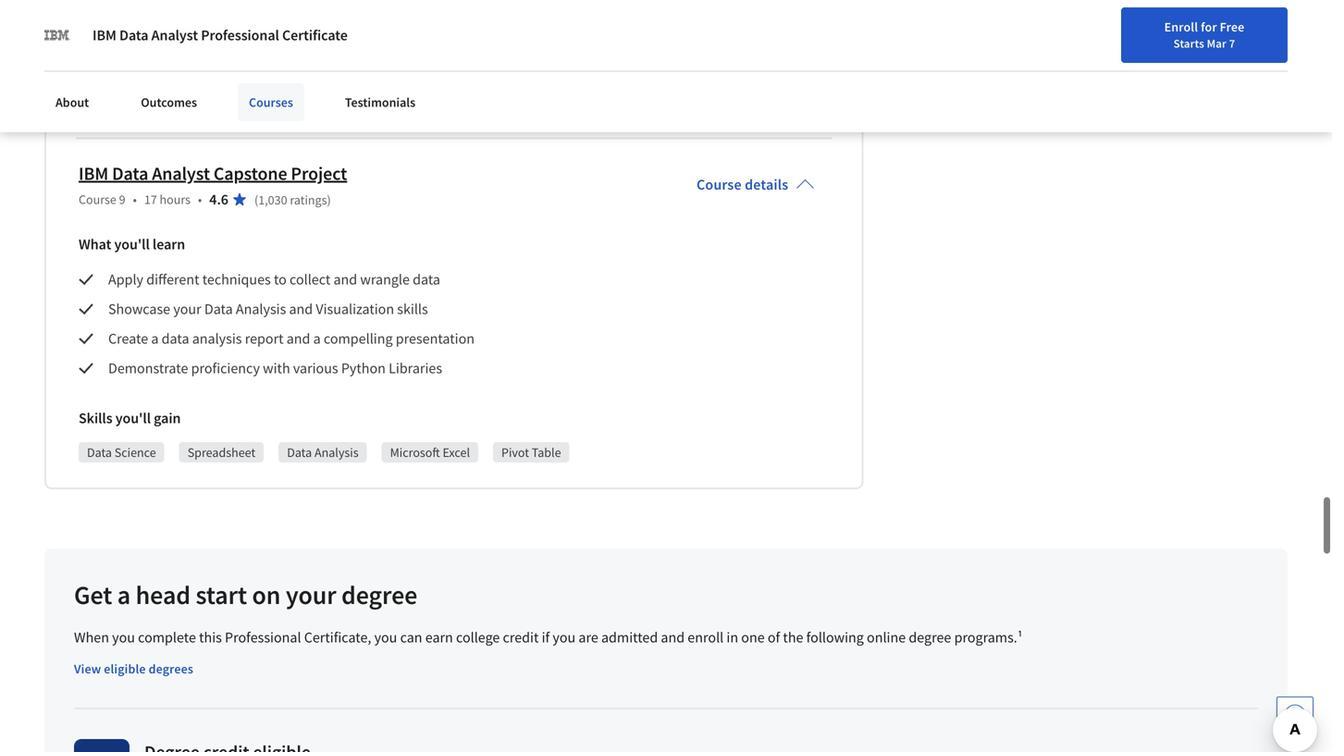 Task type: locate. For each thing, give the bounding box(es) containing it.
0 horizontal spatial •
[[133, 191, 137, 208]]

proficiency
[[191, 359, 260, 377]]

• right 9
[[133, 191, 137, 208]]

certificate
[[282, 26, 348, 44]]

mar
[[1207, 36, 1227, 51]]

1 horizontal spatial you
[[374, 628, 397, 647]]

data analysis down ibm data analyst professional certificate
[[188, 94, 259, 111]]

skills you'll gain up outcomes "link"
[[79, 59, 181, 77]]

1 science from the top
[[114, 94, 156, 111]]

spreadsheet
[[188, 444, 256, 461]]

0 vertical spatial python
[[291, 94, 329, 111]]

data analysis
[[188, 94, 259, 111], [287, 444, 359, 461]]

1 horizontal spatial a
[[151, 329, 159, 348]]

skills down coursera image
[[79, 59, 112, 77]]

python
[[291, 94, 329, 111], [341, 359, 386, 377]]

1 horizontal spatial your
[[286, 579, 336, 611]]

4.6
[[209, 190, 228, 209]]

data
[[413, 270, 440, 289], [162, 329, 189, 348]]

you'll up apply
[[114, 235, 150, 253]]

1 skills you'll gain from the top
[[79, 59, 181, 77]]

1 vertical spatial data science
[[87, 444, 156, 461]]

this
[[199, 628, 222, 647]]

skills down demonstrate
[[79, 409, 112, 427]]

can
[[400, 628, 422, 647]]

0 vertical spatial analyst
[[151, 26, 198, 44]]

online
[[867, 628, 906, 647]]

eligible
[[104, 660, 146, 677]]

outcomes link
[[130, 83, 208, 121]]

view eligible degrees button
[[74, 660, 193, 678]]

1 gain from the top
[[154, 59, 181, 77]]

help center image
[[1284, 704, 1306, 726]]

data up demonstrate
[[162, 329, 189, 348]]

professional down on
[[225, 628, 301, 647]]

skills
[[79, 59, 112, 77], [79, 409, 112, 427]]

2 horizontal spatial you
[[553, 628, 576, 647]]

course left details
[[697, 175, 742, 194]]

analysis
[[215, 94, 259, 111], [236, 300, 286, 318], [315, 444, 359, 461]]

menu item
[[1001, 19, 1120, 79]]

2 gain from the top
[[154, 409, 181, 427]]

testimonials
[[345, 94, 415, 111]]

about link
[[44, 83, 100, 121]]

you'll up outcomes "link"
[[115, 59, 151, 77]]

you'll for spreadsheet
[[115, 409, 151, 427]]

analysis up report
[[236, 300, 286, 318]]

(
[[254, 191, 258, 208]]

project
[[291, 162, 347, 185]]

python left programming
[[291, 94, 329, 111]]

ibm image
[[44, 22, 70, 48]]

apply different techniques to collect and wrangle data
[[108, 270, 440, 289]]

1 horizontal spatial •
[[198, 191, 202, 208]]

create
[[108, 329, 148, 348]]

data up skills
[[413, 270, 440, 289]]

0 vertical spatial gain
[[154, 59, 181, 77]]

gain
[[154, 59, 181, 77], [154, 409, 181, 427]]

1 vertical spatial python
[[341, 359, 386, 377]]

1 vertical spatial analyst
[[152, 162, 210, 185]]

data science down demonstrate
[[87, 444, 156, 461]]

your right on
[[286, 579, 336, 611]]

degree up can
[[341, 579, 417, 611]]

0 horizontal spatial you
[[112, 628, 135, 647]]

ibm data analyst professional certificate
[[93, 26, 348, 44]]

data analysis down various
[[287, 444, 359, 461]]

1 horizontal spatial data
[[413, 270, 440, 289]]

skills you'll gain down demonstrate
[[79, 409, 181, 427]]

a for analysis
[[151, 329, 159, 348]]

0 vertical spatial skills
[[79, 59, 112, 77]]

analyst up hours
[[152, 162, 210, 185]]

1 vertical spatial skills
[[79, 409, 112, 427]]

1 horizontal spatial data analysis
[[287, 444, 359, 461]]

analysis
[[192, 329, 242, 348]]

7
[[1229, 36, 1235, 51]]

1 data science from the top
[[87, 94, 156, 111]]

0 vertical spatial analysis
[[215, 94, 259, 111]]

1 vertical spatial professional
[[225, 628, 301, 647]]

1 vertical spatial degree
[[909, 628, 951, 647]]

course
[[697, 175, 742, 194], [79, 191, 116, 208]]

science down demonstrate
[[114, 444, 156, 461]]

about
[[56, 94, 89, 111]]

2 science from the top
[[114, 444, 156, 461]]

gain up the outcomes
[[154, 59, 181, 77]]

course left 9
[[79, 191, 116, 208]]

2 vertical spatial you'll
[[115, 409, 151, 427]]

course details button
[[682, 149, 829, 220]]

science
[[114, 94, 156, 111], [114, 444, 156, 461]]

0 horizontal spatial your
[[173, 300, 201, 318]]

0 horizontal spatial course
[[79, 191, 116, 208]]

• left 4.6
[[198, 191, 202, 208]]

science right about
[[114, 94, 156, 111]]

analysis right outcomes "link"
[[215, 94, 259, 111]]

you'll for data analysis
[[115, 59, 151, 77]]

you up eligible
[[112, 628, 135, 647]]

0 vertical spatial ibm
[[93, 26, 116, 44]]

1 horizontal spatial course
[[697, 175, 742, 194]]

analysis left 'microsoft'
[[315, 444, 359, 461]]

professional
[[201, 26, 279, 44], [225, 628, 301, 647]]

1 horizontal spatial degree
[[909, 628, 951, 647]]

course for course 9 • 17 hours •
[[79, 191, 116, 208]]

science for data analysis
[[114, 94, 156, 111]]

1 vertical spatial your
[[286, 579, 336, 611]]

0 vertical spatial data science
[[87, 94, 156, 111]]

2 skills you'll gain from the top
[[79, 409, 181, 427]]

a
[[151, 329, 159, 348], [313, 329, 321, 348], [117, 579, 131, 611]]

gain for spreadsheet
[[154, 409, 181, 427]]

2 • from the left
[[198, 191, 202, 208]]

•
[[133, 191, 137, 208], [198, 191, 202, 208]]

0 vertical spatial science
[[114, 94, 156, 111]]

degree right online
[[909, 628, 951, 647]]

0 vertical spatial skills you'll gain
[[79, 59, 181, 77]]

1 vertical spatial gain
[[154, 409, 181, 427]]

2 skills from the top
[[79, 409, 112, 427]]

professional up courses at left top
[[201, 26, 279, 44]]

get a head start on your degree
[[74, 579, 417, 611]]

enroll
[[688, 628, 724, 647]]

create a data analysis report and a compelling presentation
[[108, 329, 475, 348]]

coursera image
[[22, 15, 140, 45]]

)
[[327, 191, 331, 208]]

in
[[727, 628, 738, 647]]

1 vertical spatial science
[[114, 444, 156, 461]]

and
[[333, 270, 357, 289], [289, 300, 313, 318], [287, 329, 310, 348], [661, 628, 685, 647]]

a up various
[[313, 329, 321, 348]]

you'll down demonstrate
[[115, 409, 151, 427]]

data
[[119, 26, 148, 44], [87, 94, 112, 111], [188, 94, 212, 111], [112, 162, 148, 185], [204, 300, 233, 318], [87, 444, 112, 461], [287, 444, 312, 461]]

1 vertical spatial skills you'll gain
[[79, 409, 181, 427]]

data science
[[87, 94, 156, 111], [87, 444, 156, 461]]

analyst up the outcomes
[[151, 26, 198, 44]]

you left can
[[374, 628, 397, 647]]

and left the enroll
[[661, 628, 685, 647]]

0 vertical spatial degree
[[341, 579, 417, 611]]

3 you from the left
[[553, 628, 576, 647]]

ibm up "course 9 • 17 hours •"
[[79, 162, 108, 185]]

you right if
[[553, 628, 576, 647]]

1 vertical spatial ibm
[[79, 162, 108, 185]]

complete
[[138, 628, 196, 647]]

enroll for free starts mar 7
[[1164, 19, 1245, 51]]

ibm
[[93, 26, 116, 44], [79, 162, 108, 185]]

2 you from the left
[[374, 628, 397, 647]]

course for course details
[[697, 175, 742, 194]]

1 vertical spatial data
[[162, 329, 189, 348]]

a right get
[[117, 579, 131, 611]]

view eligible degrees
[[74, 660, 193, 677]]

skills you'll gain
[[79, 59, 181, 77], [79, 409, 181, 427]]

0 vertical spatial you'll
[[115, 59, 151, 77]]

data science down coursera image
[[87, 94, 156, 111]]

ibm right ibm icon on the left top of the page
[[93, 26, 116, 44]]

the
[[783, 628, 803, 647]]

data science for spreadsheet
[[87, 444, 156, 461]]

pivot table
[[501, 444, 561, 461]]

presentation
[[396, 329, 475, 348]]

0 horizontal spatial data analysis
[[188, 94, 259, 111]]

gain down demonstrate
[[154, 409, 181, 427]]

course inside dropdown button
[[697, 175, 742, 194]]

your down different
[[173, 300, 201, 318]]

techniques
[[202, 270, 271, 289]]

head
[[136, 579, 191, 611]]

python down compelling
[[341, 359, 386, 377]]

0 horizontal spatial a
[[117, 579, 131, 611]]

0 horizontal spatial data
[[162, 329, 189, 348]]

0 vertical spatial data
[[413, 270, 440, 289]]

None search field
[[264, 12, 569, 49]]

a right 'create'
[[151, 329, 159, 348]]

2 data science from the top
[[87, 444, 156, 461]]

1 skills from the top
[[79, 59, 112, 77]]



Task type: vqa. For each thing, say whether or not it's contained in the screenshot.
View eligible degrees 'button'
yes



Task type: describe. For each thing, give the bounding box(es) containing it.
0 vertical spatial your
[[173, 300, 201, 318]]

data science for data analysis
[[87, 94, 156, 111]]

earn
[[425, 628, 453, 647]]

get
[[74, 579, 112, 611]]

one
[[741, 628, 765, 647]]

gain for data analysis
[[154, 59, 181, 77]]

view
[[74, 660, 101, 677]]

libraries
[[389, 359, 442, 377]]

and down collect
[[289, 300, 313, 318]]

to
[[274, 270, 287, 289]]

capstone
[[214, 162, 287, 185]]

excel
[[443, 444, 470, 461]]

enroll
[[1164, 19, 1198, 35]]

following
[[806, 628, 864, 647]]

( 1,030 ratings )
[[254, 191, 331, 208]]

1 vertical spatial analysis
[[236, 300, 286, 318]]

visualization
[[316, 300, 394, 318]]

various
[[293, 359, 338, 377]]

of
[[768, 628, 780, 647]]

start
[[196, 579, 247, 611]]

ibm for ibm data analyst professional certificate
[[93, 26, 116, 44]]

microsoft
[[390, 444, 440, 461]]

courses link
[[238, 83, 304, 121]]

ibm for ibm data analyst capstone project
[[79, 162, 108, 185]]

different
[[146, 270, 199, 289]]

if
[[542, 628, 550, 647]]

demonstrate
[[108, 359, 188, 377]]

showcase
[[108, 300, 170, 318]]

ratings
[[290, 191, 327, 208]]

programs.¹
[[954, 628, 1023, 647]]

demonstrate proficiency with various python libraries
[[108, 359, 442, 377]]

outcomes
[[141, 94, 197, 111]]

9
[[119, 191, 125, 208]]

apply
[[108, 270, 143, 289]]

collect
[[290, 270, 331, 289]]

programming
[[332, 94, 406, 111]]

degrees
[[149, 660, 193, 677]]

certificate,
[[304, 628, 371, 647]]

17
[[144, 191, 157, 208]]

for
[[1201, 19, 1217, 35]]

ibm data analyst capstone project link
[[79, 162, 347, 185]]

python programming
[[291, 94, 406, 111]]

pivot
[[501, 444, 529, 461]]

skills you'll gain for spreadsheet
[[79, 409, 181, 427]]

admitted
[[601, 628, 658, 647]]

report
[[245, 329, 284, 348]]

when you complete this professional certificate, you can earn college credit if you are admitted and enroll in one of the following online degree programs.¹
[[74, 628, 1023, 647]]

science for spreadsheet
[[114, 444, 156, 461]]

with
[[263, 359, 290, 377]]

testimonials link
[[334, 83, 427, 121]]

what
[[79, 235, 111, 253]]

free
[[1220, 19, 1245, 35]]

ace logo image
[[74, 739, 130, 752]]

course details
[[697, 175, 788, 194]]

microsoft excel
[[390, 444, 470, 461]]

on
[[252, 579, 281, 611]]

0 horizontal spatial degree
[[341, 579, 417, 611]]

details
[[745, 175, 788, 194]]

1 • from the left
[[133, 191, 137, 208]]

2 horizontal spatial a
[[313, 329, 321, 348]]

analyst for professional
[[151, 26, 198, 44]]

0 horizontal spatial python
[[291, 94, 329, 111]]

and up visualization
[[333, 270, 357, 289]]

when
[[74, 628, 109, 647]]

0 vertical spatial data analysis
[[188, 94, 259, 111]]

skills
[[397, 300, 428, 318]]

compelling
[[324, 329, 393, 348]]

and right report
[[287, 329, 310, 348]]

are
[[579, 628, 598, 647]]

2 vertical spatial analysis
[[315, 444, 359, 461]]

wrangle
[[360, 270, 410, 289]]

course 9 • 17 hours •
[[79, 191, 202, 208]]

starts
[[1174, 36, 1204, 51]]

ibm data analyst capstone project
[[79, 162, 347, 185]]

skills you'll gain for data analysis
[[79, 59, 181, 77]]

college
[[456, 628, 500, 647]]

what you'll learn
[[79, 235, 185, 253]]

credit
[[503, 628, 539, 647]]

1 you from the left
[[112, 628, 135, 647]]

skills for data analysis
[[79, 59, 112, 77]]

1,030
[[258, 191, 287, 208]]

skills for spreadsheet
[[79, 409, 112, 427]]

1 horizontal spatial python
[[341, 359, 386, 377]]

1 vertical spatial data analysis
[[287, 444, 359, 461]]

table
[[532, 444, 561, 461]]

learn
[[153, 235, 185, 253]]

0 vertical spatial professional
[[201, 26, 279, 44]]

courses
[[249, 94, 293, 111]]

a for start
[[117, 579, 131, 611]]

hours
[[160, 191, 191, 208]]

analyst for capstone
[[152, 162, 210, 185]]

1 vertical spatial you'll
[[114, 235, 150, 253]]

showcase your data analysis and visualization skills
[[108, 300, 431, 318]]



